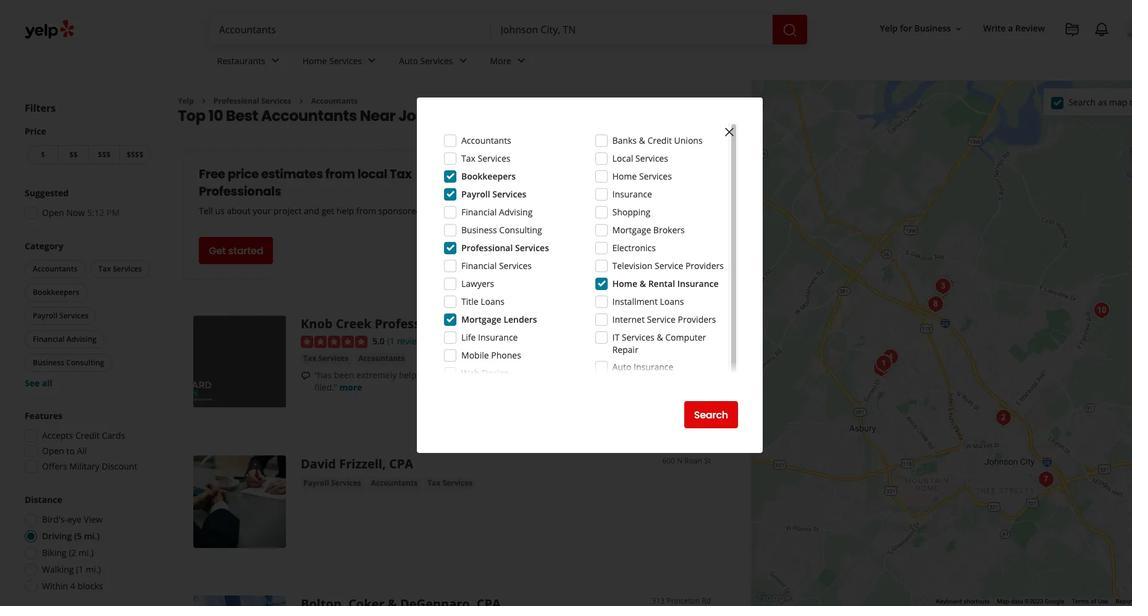 Task type: vqa. For each thing, say whether or not it's contained in the screenshot.
Accountants link related to Knob Creek Professional Tax Services
yes



Task type: locate. For each thing, give the bounding box(es) containing it.
2 vertical spatial professional
[[375, 316, 451, 333]]

accountants down home services link
[[311, 96, 358, 106]]

web design
[[461, 368, 509, 379]]

bookkeepers up businesses.
[[461, 170, 516, 182]]

open for open now 5:12 pm
[[42, 207, 64, 219]]

10
[[208, 106, 223, 126]]

payroll services button up financial advising button
[[25, 307, 97, 326]]

0 horizontal spatial auto
[[399, 55, 418, 66]]

top
[[178, 106, 205, 126]]

payroll services inside "link"
[[303, 478, 361, 489]]

close image
[[722, 125, 737, 139]]

web
[[461, 368, 480, 379]]

business consulting inside search dialog
[[461, 224, 542, 236]]

home down local
[[612, 170, 637, 182]]

2 creek from the left
[[680, 316, 700, 326]]

discount
[[102, 461, 137, 473]]

loans down home & rental insurance
[[660, 296, 684, 308]]

1 horizontal spatial financial advising
[[461, 206, 533, 218]]

auto
[[399, 55, 418, 66], [612, 361, 632, 373]]

0 horizontal spatial mortgage
[[461, 314, 501, 326]]

accountants link down home services link
[[311, 96, 358, 106]]

1 vertical spatial bookkeepers
[[33, 287, 79, 298]]

to
[[493, 369, 501, 381], [66, 445, 75, 457]]

mi.) right (2
[[79, 547, 94, 559]]

mortgage down title loans
[[461, 314, 501, 326]]

knob creek professional tax services
[[301, 316, 529, 333]]

2 horizontal spatial professional
[[461, 242, 513, 254]]

0 horizontal spatial tax services button
[[90, 260, 150, 279]]

1 16 chevron right v2 image from the left
[[199, 96, 209, 106]]

auto up johnson
[[399, 55, 418, 66]]

knob
[[301, 316, 333, 333], [660, 316, 678, 326]]

loans for installment loans
[[660, 296, 684, 308]]

auto inside 'business categories' element
[[399, 55, 418, 66]]

1 vertical spatial accountants button
[[356, 353, 407, 365]]

accountants button up 'extremely'
[[356, 353, 407, 365]]

2 loans from the left
[[660, 296, 684, 308]]

0 vertical spatial open
[[42, 207, 64, 219]]

option group containing distance
[[21, 494, 153, 597]]

1 horizontal spatial mortgage
[[612, 224, 651, 236]]

16 speech v2 image
[[301, 371, 311, 381]]

home services inside search dialog
[[612, 170, 672, 182]]

& down internet service providers
[[657, 332, 663, 343]]

from left local
[[325, 166, 355, 183]]

accountants button down the cpa
[[369, 478, 420, 490]]

1 creek from the left
[[336, 316, 372, 333]]

1 horizontal spatial (1
[[387, 336, 395, 347]]

loans
[[481, 296, 505, 308], [660, 296, 684, 308]]

1906
[[641, 316, 658, 326]]

24 chevron down v2 image inside auto services link
[[456, 53, 470, 68]]

providers up the computer
[[678, 314, 716, 326]]

24 chevron down v2 image inside home services link
[[364, 53, 379, 68]]

accountants up bookkeepers button
[[33, 264, 77, 274]]

roan
[[685, 456, 702, 467]]

1 horizontal spatial payroll
[[303, 478, 329, 489]]

0 horizontal spatial 24 chevron down v2 image
[[364, 53, 379, 68]]

1 horizontal spatial professional services
[[461, 242, 549, 254]]

advising inside button
[[66, 334, 97, 345]]

payroll inside "link"
[[303, 478, 329, 489]]

search inside "button"
[[694, 408, 728, 422]]

0 vertical spatial providers
[[686, 260, 724, 272]]

tax services for the leftmost 'tax services' "button"
[[98, 264, 142, 274]]

search left "as"
[[1069, 96, 1096, 108]]

2 24 chevron down v2 image from the left
[[456, 53, 470, 68]]

16 chevron right v2 image
[[199, 96, 209, 106], [296, 96, 306, 106]]

credit up local services
[[648, 135, 672, 146]]

yelp left 10
[[178, 96, 194, 106]]

0 horizontal spatial credit
[[75, 430, 100, 442]]

1 horizontal spatial loans
[[660, 296, 684, 308]]

payroll services down bookkeepers button
[[33, 311, 88, 321]]

0 vertical spatial bookkeepers
[[461, 170, 516, 182]]

financial up financial services
[[461, 206, 497, 218]]

0 horizontal spatial tax services link
[[301, 353, 351, 365]]

1 horizontal spatial professional
[[375, 316, 451, 333]]

1 vertical spatial and
[[429, 369, 445, 381]]

providers for television service providers
[[686, 260, 724, 272]]

accountants link for knob creek professional tax services
[[356, 353, 407, 365]]

credit up all
[[75, 430, 100, 442]]

1 horizontal spatial payroll services
[[303, 478, 361, 489]]

financial up lawyers
[[461, 260, 497, 272]]

1 vertical spatial credit
[[75, 430, 100, 442]]

category
[[25, 240, 63, 252]]

biking
[[42, 547, 67, 559]]

24 chevron down v2 image right auto services
[[456, 53, 470, 68]]

home
[[303, 55, 327, 66], [612, 170, 637, 182], [612, 278, 638, 290]]

0 horizontal spatial home services
[[303, 55, 362, 66]]

0 horizontal spatial search
[[694, 408, 728, 422]]

lenders
[[504, 314, 537, 326]]

1 vertical spatial advising
[[66, 334, 97, 345]]

tax services for 'tax services' "button" to the middle
[[303, 353, 348, 364]]

more link
[[480, 44, 539, 80]]

a
[[1008, 23, 1013, 34]]

1 vertical spatial to
[[66, 445, 75, 457]]

1 horizontal spatial search
[[1069, 96, 1096, 108]]

0 vertical spatial home services
[[303, 55, 362, 66]]

david frizzell, cpa image
[[991, 406, 1016, 430], [193, 456, 286, 549]]

$$ button
[[58, 145, 89, 164]]

financial advising inside button
[[33, 334, 97, 345]]

1 horizontal spatial tax services button
[[301, 353, 351, 365]]

5.0 link
[[372, 334, 385, 348]]

service up home & rental insurance
[[655, 260, 683, 272]]

data
[[1011, 599, 1023, 605]]

1 vertical spatial group
[[22, 240, 153, 390]]

1 horizontal spatial business
[[461, 224, 497, 236]]

tax services link
[[301, 353, 351, 365], [425, 478, 475, 490]]

0 vertical spatial and
[[304, 205, 319, 217]]

bolton, coker & degennaro, cpa image
[[931, 274, 956, 299]]

1 horizontal spatial auto
[[612, 361, 632, 373]]

home services inside 'business categories' element
[[303, 55, 362, 66]]

business down businesses.
[[461, 224, 497, 236]]

home right 24 chevron down v2 image
[[303, 55, 327, 66]]

insurance down it services & computer repair
[[634, 361, 674, 373]]

auto insurance
[[612, 361, 674, 373]]

map data ©2023 google
[[997, 599, 1065, 605]]

"has been extremely helpful and responsive to requests even after the taxes
[[314, 369, 623, 381]]

0 horizontal spatial professional services
[[214, 96, 291, 106]]

1 vertical spatial home
[[612, 170, 637, 182]]

advising inside search dialog
[[499, 206, 533, 218]]

$$$
[[98, 149, 111, 160]]

tax services for 'tax services' "button" to the bottom
[[428, 478, 473, 489]]

loans up mortgage lenders
[[481, 296, 505, 308]]

5.0
[[372, 336, 385, 347]]

1 horizontal spatial business consulting
[[461, 224, 542, 236]]

search up st
[[694, 408, 728, 422]]

service
[[655, 260, 683, 272], [647, 314, 676, 326]]

accountants inside search dialog
[[461, 135, 511, 146]]

600
[[662, 456, 675, 467]]

professional services up financial services
[[461, 242, 549, 254]]

payroll services button down the david
[[301, 478, 364, 490]]

creek up 5 star rating image
[[336, 316, 372, 333]]

1 horizontal spatial tax services link
[[425, 478, 475, 490]]

0 vertical spatial to
[[493, 369, 501, 381]]

24 chevron down v2 image
[[364, 53, 379, 68], [456, 53, 470, 68], [514, 53, 529, 68]]

mi.) for biking (2 mi.)
[[79, 547, 94, 559]]

0 vertical spatial credit
[[648, 135, 672, 146]]

payroll services up businesses.
[[461, 188, 526, 200]]

tax inside free price estimates from local tax professionals tell us about your project and get help from sponsored businesses.
[[390, 166, 412, 183]]

business inside user actions element
[[915, 23, 951, 34]]

1 vertical spatial professional services
[[461, 242, 549, 254]]

mortgage down shopping
[[612, 224, 651, 236]]

0 vertical spatial financial advising
[[461, 206, 533, 218]]

payroll for the bottom payroll services "button"
[[303, 478, 329, 489]]

tax
[[461, 153, 476, 164], [390, 166, 412, 183], [98, 264, 111, 274], [454, 316, 476, 333], [303, 353, 316, 364], [428, 478, 441, 489]]

payroll inside search dialog
[[461, 188, 490, 200]]

0 horizontal spatial consulting
[[66, 358, 104, 368]]

0 horizontal spatial from
[[325, 166, 355, 183]]

accountants down city,
[[461, 135, 511, 146]]

1 vertical spatial yelp
[[178, 96, 194, 106]]

to down 'mobile phones'
[[493, 369, 501, 381]]

1 horizontal spatial creek
[[680, 316, 700, 326]]

write
[[983, 23, 1006, 34]]

0 horizontal spatial business consulting
[[33, 358, 104, 368]]

service down installment loans
[[647, 314, 676, 326]]

services inside it services & computer repair
[[622, 332, 655, 343]]

0 vertical spatial mi.)
[[84, 531, 100, 542]]

0 vertical spatial yelp
[[880, 23, 898, 34]]

get
[[209, 244, 226, 258]]

1 vertical spatial financial advising
[[33, 334, 97, 345]]

1 horizontal spatial knob
[[660, 316, 678, 326]]

1 horizontal spatial to
[[493, 369, 501, 381]]

mobile
[[461, 350, 489, 361]]

knob right 1906
[[660, 316, 678, 326]]

professional services down restaurants link
[[214, 96, 291, 106]]

0 vertical spatial (1
[[387, 336, 395, 347]]

0 horizontal spatial financial advising
[[33, 334, 97, 345]]

24 chevron down v2 image inside more link
[[514, 53, 529, 68]]

insurance
[[612, 188, 652, 200], [677, 278, 719, 290], [478, 332, 518, 343], [634, 361, 674, 373]]

home inside 'business categories' element
[[303, 55, 327, 66]]

0 horizontal spatial david frizzell, cpa image
[[193, 456, 286, 549]]

0 horizontal spatial (1
[[76, 564, 84, 576]]

0 horizontal spatial and
[[304, 205, 319, 217]]

auto inside search dialog
[[612, 361, 632, 373]]

auto down repair
[[612, 361, 632, 373]]

payroll services inside search dialog
[[461, 188, 526, 200]]

2 16 chevron right v2 image from the left
[[296, 96, 306, 106]]

1 vertical spatial service
[[647, 314, 676, 326]]

and left get
[[304, 205, 319, 217]]

& up installment loans
[[640, 278, 646, 290]]

home & rental insurance
[[612, 278, 719, 290]]

and right helpful
[[429, 369, 445, 381]]

google image
[[754, 591, 795, 607]]

2 vertical spatial &
[[657, 332, 663, 343]]

as
[[1098, 96, 1107, 108]]

cpa
[[389, 456, 413, 473]]

distance
[[25, 494, 62, 506]]

2 vertical spatial home
[[612, 278, 638, 290]]

1 vertical spatial open
[[42, 445, 64, 457]]

& right "banks"
[[639, 135, 645, 146]]

more
[[339, 382, 362, 394]]

2 vertical spatial accountants button
[[369, 478, 420, 490]]

suggested
[[25, 187, 69, 199]]

payroll up businesses.
[[461, 188, 490, 200]]

financial advising up business consulting button
[[33, 334, 97, 345]]

open up offers
[[42, 445, 64, 457]]

bookkeepers inside search dialog
[[461, 170, 516, 182]]

24 chevron down v2 image left auto services
[[364, 53, 379, 68]]

offers
[[42, 461, 67, 473]]

mi.) right (5
[[84, 531, 100, 542]]

accountants button up bookkeepers button
[[25, 260, 85, 279]]

get started
[[209, 244, 263, 258]]

1 open from the top
[[42, 207, 64, 219]]

auto for auto services
[[399, 55, 418, 66]]

services inside "link"
[[331, 478, 361, 489]]

mortgage for mortgage brokers
[[612, 224, 651, 236]]

advising up business consulting button
[[66, 334, 97, 345]]

0 vertical spatial home
[[303, 55, 327, 66]]

1 horizontal spatial payroll services button
[[301, 478, 364, 490]]

accountants
[[311, 96, 358, 106], [261, 106, 357, 126], [461, 135, 511, 146], [33, 264, 77, 274], [358, 353, 405, 364], [371, 478, 418, 489]]

business consulting down financial advising button
[[33, 358, 104, 368]]

(1 down (2
[[76, 564, 84, 576]]

eye
[[67, 514, 82, 526]]

2 horizontal spatial business
[[915, 23, 951, 34]]

2 horizontal spatial 24 chevron down v2 image
[[514, 53, 529, 68]]

payroll services button
[[25, 307, 97, 326], [301, 478, 364, 490]]

2 vertical spatial financial
[[33, 334, 65, 345]]

0 horizontal spatial payroll services
[[33, 311, 88, 321]]

$ button
[[27, 145, 58, 164]]

about
[[227, 205, 251, 217]]

search image
[[782, 23, 797, 37]]

& for banks
[[639, 135, 645, 146]]

0 vertical spatial auto
[[399, 55, 418, 66]]

payroll inside group
[[33, 311, 57, 321]]

option group
[[21, 494, 153, 597]]

financial up business consulting button
[[33, 334, 65, 345]]

walking
[[42, 564, 74, 576]]

mi.) for walking (1 mi.)
[[86, 564, 101, 576]]

16 chevron right v2 image for accountants
[[296, 96, 306, 106]]

0 vertical spatial payroll
[[461, 188, 490, 200]]

1 vertical spatial providers
[[678, 314, 716, 326]]

consulting down financial advising button
[[66, 358, 104, 368]]

yelp inside yelp for business button
[[880, 23, 898, 34]]

5:12
[[87, 207, 104, 219]]

to left all
[[66, 445, 75, 457]]

group
[[21, 187, 153, 223], [22, 240, 153, 390], [21, 410, 153, 477]]

us
[[215, 205, 225, 217]]

0 vertical spatial accountants link
[[311, 96, 358, 106]]

price group
[[25, 125, 153, 167]]

report
[[1116, 599, 1132, 605]]

payroll
[[461, 188, 490, 200], [33, 311, 57, 321], [303, 478, 329, 489]]

professional services
[[214, 96, 291, 106], [461, 242, 549, 254]]

payroll down bookkeepers button
[[33, 311, 57, 321]]

0 vertical spatial consulting
[[499, 224, 542, 236]]

(1 right 5.0
[[387, 336, 395, 347]]

open down suggested
[[42, 207, 64, 219]]

business left 16 chevron down v2 icon
[[915, 23, 951, 34]]

0 horizontal spatial to
[[66, 445, 75, 457]]

bookkeepers down the category
[[33, 287, 79, 298]]

home services right 24 chevron down v2 image
[[303, 55, 362, 66]]

2 vertical spatial accountants link
[[369, 478, 420, 490]]

0 vertical spatial advising
[[499, 206, 533, 218]]

yelp left for
[[880, 23, 898, 34]]

0 horizontal spatial bookkeepers
[[33, 287, 79, 298]]

home down television
[[612, 278, 638, 290]]

knob up 5 star rating image
[[301, 316, 333, 333]]

report link
[[1116, 599, 1132, 605]]

accountants button for tax services
[[356, 353, 407, 365]]

1 vertical spatial mortgage
[[461, 314, 501, 326]]

after
[[563, 369, 582, 381]]

0 vertical spatial &
[[639, 135, 645, 146]]

$$$$ button
[[119, 145, 151, 164]]

professional up the 'review)'
[[375, 316, 451, 333]]

2 vertical spatial tax services button
[[425, 478, 475, 490]]

advising
[[499, 206, 533, 218], [66, 334, 97, 345]]

3 24 chevron down v2 image from the left
[[514, 53, 529, 68]]

accountants button
[[25, 260, 85, 279], [356, 353, 407, 365], [369, 478, 420, 490]]

from right the help
[[356, 205, 376, 217]]

financial advising inside search dialog
[[461, 206, 533, 218]]

free
[[199, 166, 225, 183]]

consulting up financial services
[[499, 224, 542, 236]]

0 vertical spatial service
[[655, 260, 683, 272]]

frizzell,
[[339, 456, 386, 473]]

payroll down the david
[[303, 478, 329, 489]]

2 vertical spatial business
[[33, 358, 64, 368]]

1 vertical spatial home services
[[612, 170, 672, 182]]

advising up financial services
[[499, 206, 533, 218]]

payroll services down the david
[[303, 478, 361, 489]]

financial advising up financial services
[[461, 206, 533, 218]]

accountants link up 'extremely'
[[356, 353, 407, 365]]

notifications image
[[1095, 22, 1109, 37]]

and inside free price estimates from local tax professionals tell us about your project and get help from sponsored businesses.
[[304, 205, 319, 217]]

2 open from the top
[[42, 445, 64, 457]]

(1 review)
[[387, 336, 426, 347]]

business up all
[[33, 358, 64, 368]]

1 knob from the left
[[301, 316, 333, 333]]

2 horizontal spatial payroll services
[[461, 188, 526, 200]]

0 horizontal spatial payroll services button
[[25, 307, 97, 326]]

professional down restaurants
[[214, 96, 259, 106]]

2 horizontal spatial payroll
[[461, 188, 490, 200]]

professional
[[214, 96, 259, 106], [461, 242, 513, 254], [375, 316, 451, 333]]

business consulting up financial services
[[461, 224, 542, 236]]

responsive
[[447, 369, 491, 381]]

mi.) up the blocks
[[86, 564, 101, 576]]

2 vertical spatial payroll
[[303, 478, 329, 489]]

accountants link down the cpa
[[369, 478, 420, 490]]

for
[[900, 23, 912, 34]]

& for home
[[640, 278, 646, 290]]

all
[[42, 377, 52, 389]]

business categories element
[[207, 44, 1132, 80]]

financial services
[[461, 260, 532, 272]]

16 chevron right v2 image right yelp link
[[199, 96, 209, 106]]

even
[[541, 369, 560, 381]]

keyboard shortcuts button
[[936, 598, 990, 607]]

filters
[[25, 101, 56, 115]]

24 chevron down v2 image right more
[[514, 53, 529, 68]]

0 horizontal spatial business
[[33, 358, 64, 368]]

providers up home & rental insurance
[[686, 260, 724, 272]]

accepts credit cards
[[42, 430, 125, 442]]

None search field
[[209, 15, 810, 44]]

home services down local services
[[612, 170, 672, 182]]

1 horizontal spatial home services
[[612, 170, 672, 182]]

1 loans from the left
[[481, 296, 505, 308]]

1 24 chevron down v2 image from the left
[[364, 53, 379, 68]]

projects image
[[1065, 22, 1080, 37]]

tennessee
[[502, 106, 582, 126]]

0 vertical spatial payroll services button
[[25, 307, 97, 326]]

mortgage
[[612, 224, 651, 236], [461, 314, 501, 326]]

1 vertical spatial tax services button
[[301, 353, 351, 365]]

16 chevron right v2 image right professional services link
[[296, 96, 306, 106]]

service for television
[[655, 260, 683, 272]]

help
[[336, 205, 354, 217]]

(2
[[69, 547, 76, 559]]

1 vertical spatial search
[[694, 408, 728, 422]]

2 vertical spatial payroll services
[[303, 478, 361, 489]]

creek left rd
[[680, 316, 700, 326]]

1 vertical spatial payroll services button
[[301, 478, 364, 490]]

installment
[[612, 296, 658, 308]]

coker kimberly d cpa image
[[930, 273, 955, 298]]

internet service providers
[[612, 314, 716, 326]]

professional up financial services
[[461, 242, 513, 254]]



Task type: describe. For each thing, give the bounding box(es) containing it.
dennis mckesson - state farm insurance agent image
[[1034, 467, 1059, 492]]

0 vertical spatial financial
[[461, 206, 497, 218]]

more link
[[339, 382, 362, 394]]

1 vertical spatial financial
[[461, 260, 497, 272]]

driving
[[42, 531, 72, 542]]

been
[[334, 369, 354, 381]]

repair
[[612, 344, 638, 356]]

brokers
[[653, 224, 685, 236]]

now
[[66, 207, 85, 219]]

restaurants
[[217, 55, 265, 66]]

5 star rating image
[[301, 336, 368, 348]]

cards
[[102, 430, 125, 442]]

service for internet
[[647, 314, 676, 326]]

use
[[1098, 599, 1109, 605]]

lewis & associates image
[[923, 292, 948, 317]]

rental
[[648, 278, 675, 290]]

yelp for yelp link
[[178, 96, 194, 106]]

knob creek professional tax services image
[[193, 316, 286, 409]]

banks & credit unions
[[612, 135, 703, 146]]

financial inside button
[[33, 334, 65, 345]]

biking (2 mi.)
[[42, 547, 94, 559]]

professional services inside search dialog
[[461, 242, 549, 254]]

write a review
[[983, 23, 1045, 34]]

unions
[[674, 135, 703, 146]]

davis accounting and tax services image
[[1090, 298, 1114, 323]]

search for search as map m
[[1069, 96, 1096, 108]]

search dialog
[[0, 0, 1132, 607]]

title loans
[[461, 296, 505, 308]]

credit inside search dialog
[[648, 135, 672, 146]]

rd
[[702, 316, 711, 326]]

business consulting button
[[25, 354, 112, 372]]

accountants link for yelp
[[311, 96, 358, 106]]

tax services inside search dialog
[[461, 153, 511, 164]]

blackburn childers & steagall plc image
[[878, 345, 903, 370]]

m
[[1130, 96, 1132, 108]]

1 vertical spatial (1
[[76, 564, 84, 576]]

business inside search dialog
[[461, 224, 497, 236]]

loans for title loans
[[481, 296, 505, 308]]

insurance up shopping
[[612, 188, 652, 200]]

600 n roan st
[[662, 456, 711, 467]]

computer
[[665, 332, 706, 343]]

all
[[77, 445, 87, 457]]

bookkeepers button
[[25, 284, 87, 302]]

0 vertical spatial professional services
[[214, 96, 291, 106]]

map
[[997, 599, 1010, 605]]

tax inside search dialog
[[461, 153, 476, 164]]

terms
[[1072, 599, 1089, 605]]

insurance down television service providers
[[677, 278, 719, 290]]

1 horizontal spatial and
[[429, 369, 445, 381]]

open now 5:12 pm
[[42, 207, 120, 219]]

television service providers
[[612, 260, 724, 272]]

more
[[490, 55, 512, 66]]

auto services link
[[389, 44, 480, 80]]

2 knob from the left
[[660, 316, 678, 326]]

best
[[226, 106, 258, 126]]

it
[[612, 332, 620, 343]]

16 chevron down v2 image
[[954, 24, 964, 34]]

mortgage for mortgage lenders
[[461, 314, 501, 326]]

free price estimates from local tax professionals tell us about your project and get help from sponsored businesses.
[[199, 166, 470, 217]]

shopping
[[612, 206, 651, 218]]

professional inside search dialog
[[461, 242, 513, 254]]

payroll services link
[[301, 478, 364, 490]]

0 vertical spatial accountants button
[[25, 260, 85, 279]]

mi.) for driving (5 mi.)
[[84, 531, 100, 542]]

life insurance
[[461, 332, 518, 343]]

group containing category
[[22, 240, 153, 390]]

1 vertical spatial tax services link
[[425, 478, 475, 490]]

johnson
[[399, 106, 462, 126]]

google
[[1045, 599, 1065, 605]]

(1 review) link
[[387, 334, 426, 348]]

payroll services for the top payroll services "button"
[[33, 311, 88, 321]]

user actions element
[[870, 15, 1132, 91]]

(5
[[74, 531, 82, 542]]

payroll services for the bottom payroll services "button"
[[303, 478, 361, 489]]

map
[[1109, 96, 1128, 108]]

auto services
[[399, 55, 453, 66]]

internet
[[612, 314, 645, 326]]

david frizzell, cpa link
[[301, 456, 413, 473]]

get
[[322, 205, 334, 217]]

driving (5 mi.)
[[42, 531, 100, 542]]

professional services link
[[214, 96, 291, 106]]

taxes
[[599, 369, 623, 381]]

yelp for business
[[880, 23, 951, 34]]

features
[[25, 410, 63, 422]]

$$$$
[[127, 149, 144, 160]]

payroll for the top payroll services "button"
[[33, 311, 57, 321]]

professionals
[[199, 183, 281, 200]]

mortgage lenders
[[461, 314, 537, 326]]

of
[[1091, 599, 1097, 605]]

it services & computer repair
[[612, 332, 706, 356]]

accepts
[[42, 430, 73, 442]]

banks
[[612, 135, 637, 146]]

accountants down 5.0
[[358, 353, 405, 364]]

life
[[461, 332, 476, 343]]

accountants down the cpa
[[371, 478, 418, 489]]

group containing features
[[21, 410, 153, 477]]

local
[[612, 153, 633, 164]]

city,
[[465, 106, 499, 126]]

started
[[228, 244, 263, 258]]

group containing suggested
[[21, 187, 153, 223]]

accountants up the estimates
[[261, 106, 357, 126]]

free price estimates from local tax professionals image
[[614, 180, 676, 242]]

see all
[[25, 377, 52, 389]]

business consulting inside button
[[33, 358, 104, 368]]

0 vertical spatial tax services link
[[301, 353, 351, 365]]

1 horizontal spatial david frizzell, cpa image
[[991, 406, 1016, 430]]

military
[[69, 461, 99, 473]]

yelp for business button
[[875, 18, 969, 40]]

24 chevron down v2 image
[[268, 53, 283, 68]]

1 vertical spatial david frizzell, cpa image
[[193, 456, 286, 549]]

0 vertical spatial from
[[325, 166, 355, 183]]

consulting inside search dialog
[[499, 224, 542, 236]]

television
[[612, 260, 653, 272]]

map region
[[693, 0, 1132, 607]]

local
[[357, 166, 387, 183]]

open for open to all
[[42, 445, 64, 457]]

see
[[25, 377, 40, 389]]

providers for internet service providers
[[678, 314, 716, 326]]

extremely
[[356, 369, 397, 381]]

24 chevron down v2 image for home services
[[364, 53, 379, 68]]

yelp for yelp for business
[[880, 23, 898, 34]]

review
[[1016, 23, 1045, 34]]

auto for auto insurance
[[612, 361, 632, 373]]

accountants button for payroll services
[[369, 478, 420, 490]]

1 horizontal spatial from
[[356, 205, 376, 217]]

bookkeepers inside button
[[33, 287, 79, 298]]

were officially filed."
[[314, 369, 680, 394]]

accountants inside group
[[33, 264, 77, 274]]

mobile phones
[[461, 350, 521, 361]]

"has
[[314, 369, 332, 381]]

search as map m
[[1069, 96, 1132, 108]]

16 chevron right v2 image for professional services
[[199, 96, 209, 106]]

terms of use
[[1072, 599, 1109, 605]]

24 chevron down v2 image for more
[[514, 53, 529, 68]]

estimates
[[261, 166, 323, 183]]

helpful
[[399, 369, 427, 381]]

search for search
[[694, 408, 728, 422]]

& inside it services & computer repair
[[657, 332, 663, 343]]

businesses.
[[424, 205, 470, 217]]

view
[[84, 514, 103, 526]]

consulting inside button
[[66, 358, 104, 368]]

richard c crain, cpa image
[[869, 356, 894, 381]]

0 vertical spatial professional
[[214, 96, 259, 106]]

get started button
[[199, 237, 273, 265]]

knob creek professional tax services image
[[872, 351, 896, 376]]

top 10 best accountants near johnson city, tennessee
[[178, 106, 582, 126]]

keyboard
[[936, 599, 962, 605]]

insurance down mortgage lenders
[[478, 332, 518, 343]]

david frizzell, cpa
[[301, 456, 413, 473]]

24 chevron down v2 image for auto services
[[456, 53, 470, 68]]



